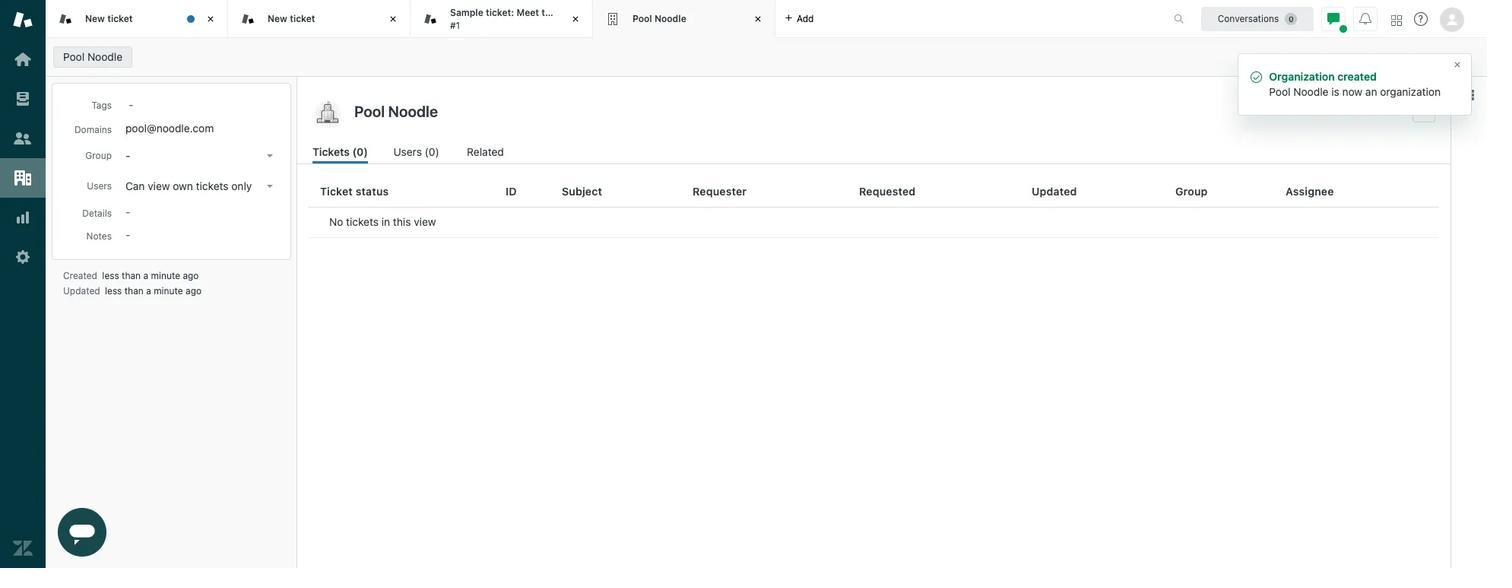 Task type: locate. For each thing, give the bounding box(es) containing it.
status containing organization created
[[1239, 53, 1473, 116]]

ticket
[[559, 7, 584, 18], [107, 13, 133, 24], [290, 13, 315, 24]]

0 vertical spatial group
[[85, 150, 112, 161]]

than
[[122, 270, 141, 281], [125, 285, 144, 297]]

1 horizontal spatial pool
[[633, 13, 652, 24]]

-
[[126, 149, 130, 162]]

0 vertical spatial minute
[[151, 270, 180, 281]]

0 vertical spatial pool noodle
[[633, 13, 687, 24]]

a
[[143, 270, 148, 281], [146, 285, 151, 297]]

new up pool noodle link
[[85, 13, 105, 24]]

admin image
[[13, 247, 33, 267]]

0 horizontal spatial pool noodle
[[63, 50, 123, 63]]

None text field
[[350, 100, 1407, 122]]

related link
[[467, 144, 506, 164]]

users (0) link
[[394, 144, 442, 164]]

views image
[[13, 89, 33, 109]]

pool inside pool noodle link
[[63, 50, 85, 63]]

view
[[148, 180, 170, 192], [414, 215, 436, 228]]

pool
[[633, 13, 652, 24], [63, 50, 85, 63], [1270, 85, 1291, 98]]

1 horizontal spatial pool noodle
[[633, 13, 687, 24]]

created
[[63, 270, 97, 281]]

2 horizontal spatial pool
[[1270, 85, 1291, 98]]

notifications image
[[1360, 13, 1372, 25]]

related
[[467, 145, 504, 158]]

minute
[[151, 270, 180, 281], [154, 285, 183, 297]]

1 vertical spatial ago
[[186, 285, 202, 297]]

tickets right own
[[196, 180, 229, 192]]

0 horizontal spatial ticket
[[107, 13, 133, 24]]

tags
[[92, 100, 112, 111]]

users up details
[[87, 180, 112, 192]]

0 horizontal spatial new ticket
[[85, 13, 133, 24]]

tickets
[[313, 145, 350, 158]]

view right 'can'
[[148, 180, 170, 192]]

can
[[126, 180, 145, 192]]

1 horizontal spatial ticket
[[290, 13, 315, 24]]

users right 'tickets (0)'
[[394, 145, 422, 158]]

- field
[[122, 96, 279, 113]]

1 vertical spatial tickets
[[346, 215, 379, 228]]

can view own tickets only button
[[121, 176, 279, 197]]

1 vertical spatial users
[[87, 180, 112, 192]]

ago
[[183, 270, 199, 281], [186, 285, 202, 297]]

requested
[[860, 185, 916, 198]]

2 vertical spatial pool
[[1270, 85, 1291, 98]]

0 horizontal spatial view
[[148, 180, 170, 192]]

0 vertical spatial noodle
[[655, 13, 687, 24]]

0 vertical spatial tickets
[[196, 180, 229, 192]]

tickets left in
[[346, 215, 379, 228]]

new ticket tab
[[46, 0, 228, 38], [228, 0, 411, 38]]

new ticket for first new ticket tab from left
[[85, 13, 133, 24]]

0 horizontal spatial group
[[85, 150, 112, 161]]

conversations button
[[1202, 6, 1314, 31]]

1 vertical spatial updated
[[63, 285, 100, 297]]

customers image
[[13, 129, 33, 148]]

- button
[[121, 145, 279, 167]]

noodle inside organization created pool noodle is now an organization
[[1294, 85, 1329, 98]]

1 vertical spatial pool noodle
[[63, 50, 123, 63]]

now
[[1343, 85, 1363, 98]]

1 vertical spatial noodle
[[87, 50, 123, 63]]

0 horizontal spatial new
[[85, 13, 105, 24]]

users for users
[[87, 180, 112, 192]]

pool noodle tab
[[593, 0, 776, 38]]

(0) for tickets (0)
[[353, 145, 368, 158]]

tab
[[411, 0, 593, 38]]

0 vertical spatial ago
[[183, 270, 199, 281]]

1 new from the left
[[85, 13, 105, 24]]

grid
[[297, 176, 1451, 568]]

2 (0) from the left
[[425, 145, 439, 158]]

this
[[393, 215, 411, 228]]

status
[[356, 185, 389, 198]]

main element
[[0, 0, 46, 568]]

close image
[[386, 11, 401, 27], [568, 11, 583, 27], [751, 11, 766, 27], [1454, 60, 1463, 69]]

2 horizontal spatial ticket
[[559, 7, 584, 18]]

#1
[[450, 19, 460, 31]]

details
[[82, 208, 112, 219]]

0 vertical spatial a
[[143, 270, 148, 281]]

in
[[382, 215, 390, 228]]

0 horizontal spatial noodle
[[87, 50, 123, 63]]

0 horizontal spatial updated
[[63, 285, 100, 297]]

0 horizontal spatial pool
[[63, 50, 85, 63]]

sample ticket: meet the ticket #1
[[450, 7, 584, 31]]

new
[[85, 13, 105, 24], [268, 13, 288, 24]]

0 horizontal spatial tickets
[[196, 180, 229, 192]]

1 vertical spatial group
[[1176, 185, 1208, 198]]

get help image
[[1415, 12, 1429, 26]]

new for first new ticket tab from left
[[85, 13, 105, 24]]

0 vertical spatial view
[[148, 180, 170, 192]]

0 horizontal spatial (0)
[[353, 145, 368, 158]]

status
[[1239, 53, 1473, 116]]

get started image
[[13, 49, 33, 69]]

1 horizontal spatial group
[[1176, 185, 1208, 198]]

notes
[[86, 230, 112, 242]]

1 horizontal spatial new ticket
[[268, 13, 315, 24]]

1 horizontal spatial new
[[268, 13, 288, 24]]

(0) right tickets on the left top of the page
[[353, 145, 368, 158]]

zendesk image
[[13, 539, 33, 558]]

1 new ticket from the left
[[85, 13, 133, 24]]

pool inside organization created pool noodle is now an organization
[[1270, 85, 1291, 98]]

pool noodle
[[633, 13, 687, 24], [63, 50, 123, 63]]

users
[[394, 145, 422, 158], [87, 180, 112, 192]]

sample
[[450, 7, 484, 18]]

1 vertical spatial pool
[[63, 50, 85, 63]]

organization
[[1270, 70, 1336, 83]]

close image
[[203, 11, 218, 27]]

1 horizontal spatial users
[[394, 145, 422, 158]]

1 vertical spatial view
[[414, 215, 436, 228]]

1 horizontal spatial updated
[[1032, 185, 1078, 198]]

2 new ticket from the left
[[268, 13, 315, 24]]

reporting image
[[13, 208, 33, 227]]

1 (0) from the left
[[353, 145, 368, 158]]

1 vertical spatial minute
[[154, 285, 183, 297]]

(0) left related on the left of page
[[425, 145, 439, 158]]

1 horizontal spatial (0)
[[425, 145, 439, 158]]

0 horizontal spatial users
[[87, 180, 112, 192]]

less down notes on the left top of the page
[[105, 285, 122, 297]]

0 vertical spatial less
[[102, 270, 119, 281]]

0 vertical spatial updated
[[1032, 185, 1078, 198]]

0 vertical spatial pool
[[633, 13, 652, 24]]

zendesk products image
[[1392, 15, 1403, 25]]

view right this
[[414, 215, 436, 228]]

2 new from the left
[[268, 13, 288, 24]]

1 horizontal spatial noodle
[[655, 13, 687, 24]]

0 vertical spatial users
[[394, 145, 422, 158]]

1 vertical spatial a
[[146, 285, 151, 297]]

group
[[85, 150, 112, 161], [1176, 185, 1208, 198]]

new ticket
[[85, 13, 133, 24], [268, 13, 315, 24]]

updated
[[1032, 185, 1078, 198], [63, 285, 100, 297]]

tickets
[[196, 180, 229, 192], [346, 215, 379, 228]]

id
[[506, 185, 517, 198]]

noodle
[[655, 13, 687, 24], [87, 50, 123, 63], [1294, 85, 1329, 98]]

less
[[102, 270, 119, 281], [105, 285, 122, 297]]

2 vertical spatial noodle
[[1294, 85, 1329, 98]]

(0)
[[353, 145, 368, 158], [425, 145, 439, 158]]

less right created
[[102, 270, 119, 281]]

2 horizontal spatial noodle
[[1294, 85, 1329, 98]]

2 new ticket tab from the left
[[228, 0, 411, 38]]

close image inside new ticket tab
[[386, 11, 401, 27]]

organization created pool noodle is now an organization
[[1270, 70, 1442, 98]]

new right close image
[[268, 13, 288, 24]]

no tickets in this view
[[329, 215, 436, 228]]



Task type: describe. For each thing, give the bounding box(es) containing it.
own
[[173, 180, 193, 192]]

arrow down image
[[267, 154, 273, 157]]

tickets (0) link
[[313, 144, 368, 164]]

domains
[[74, 124, 112, 135]]

1 vertical spatial than
[[125, 285, 144, 297]]

subject
[[562, 185, 603, 198]]

tabs tab list
[[46, 0, 1159, 38]]

can view own tickets only
[[126, 180, 252, 192]]

close image inside pool noodle tab
[[751, 11, 766, 27]]

pool noodle inside tab
[[633, 13, 687, 24]]

no
[[329, 215, 343, 228]]

noodle inside secondary element
[[87, 50, 123, 63]]

created
[[1338, 70, 1378, 83]]

only
[[231, 180, 252, 192]]

pool inside pool noodle tab
[[633, 13, 652, 24]]

an
[[1366, 85, 1378, 98]]

users (0)
[[394, 145, 439, 158]]

1 new ticket tab from the left
[[46, 0, 228, 38]]

apps image
[[1464, 89, 1476, 101]]

noodle inside tab
[[655, 13, 687, 24]]

new for second new ticket tab from left
[[268, 13, 288, 24]]

tickets (0)
[[313, 145, 368, 158]]

tickets inside can view own tickets only button
[[196, 180, 229, 192]]

ticket status
[[320, 185, 389, 198]]

pool@noodle.com
[[126, 122, 214, 135]]

ticket for first new ticket tab from left
[[107, 13, 133, 24]]

(0) for users (0)
[[425, 145, 439, 158]]

1 vertical spatial less
[[105, 285, 122, 297]]

ticket inside sample ticket: meet the ticket #1
[[559, 7, 584, 18]]

pool noodle inside secondary element
[[63, 50, 123, 63]]

tab containing sample ticket: meet the ticket
[[411, 0, 593, 38]]

add button
[[776, 0, 823, 37]]

button displays agent's chat status as online. image
[[1328, 13, 1340, 25]]

assignee
[[1286, 185, 1335, 198]]

ticket:
[[486, 7, 514, 18]]

is
[[1332, 85, 1340, 98]]

organization
[[1381, 85, 1442, 98]]

secondary element
[[46, 42, 1488, 72]]

1 horizontal spatial tickets
[[346, 215, 379, 228]]

updated inside 'created less than a minute ago updated less than a minute ago'
[[63, 285, 100, 297]]

arrow down image
[[267, 185, 273, 188]]

the
[[542, 7, 556, 18]]

organizations image
[[13, 168, 33, 188]]

view inside button
[[148, 180, 170, 192]]

ticket
[[320, 185, 353, 198]]

conversations
[[1218, 13, 1280, 24]]

0 vertical spatial than
[[122, 270, 141, 281]]

ticket for second new ticket tab from left
[[290, 13, 315, 24]]

icon_org image
[[313, 100, 343, 130]]

meet
[[517, 7, 539, 18]]

add
[[797, 13, 814, 24]]

new ticket for second new ticket tab from left
[[268, 13, 315, 24]]

pool noodle link
[[53, 46, 132, 68]]

zendesk support image
[[13, 10, 33, 30]]

grid containing ticket status
[[297, 176, 1451, 568]]

created less than a minute ago updated less than a minute ago
[[63, 270, 202, 297]]

1 horizontal spatial view
[[414, 215, 436, 228]]

requester
[[693, 185, 747, 198]]

users for users (0)
[[394, 145, 422, 158]]



